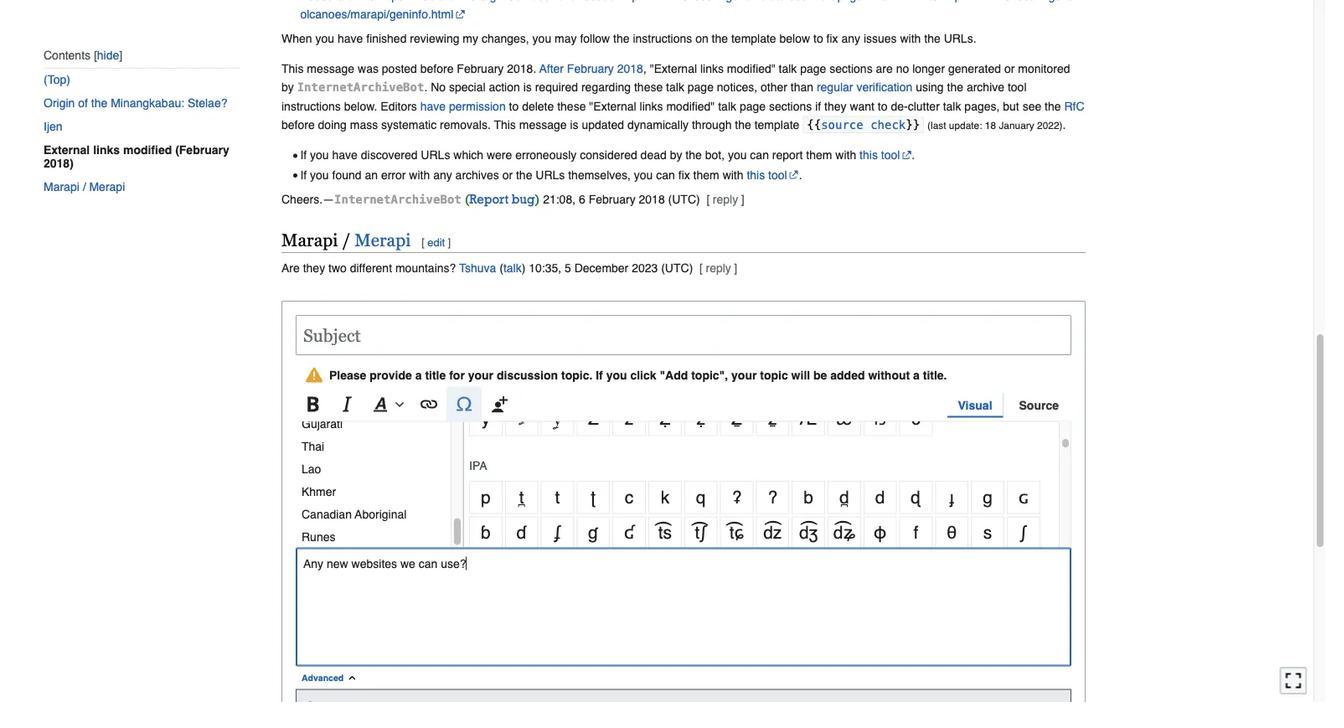 Task type: describe. For each thing, give the bounding box(es) containing it.
18
[[985, 120, 996, 131]]

1 horizontal spatial /
[[342, 230, 351, 250]]

1 horizontal spatial by
[[670, 149, 682, 162]]

dynamically
[[628, 118, 689, 131]]

can inside any new websites we can use? text field
[[419, 557, 438, 570]]

thai
[[302, 439, 324, 452]]

was
[[358, 62, 379, 76]]

5
[[565, 261, 571, 275]]

december
[[575, 261, 629, 275]]

the inside the using the archive tool instructions below. editors
[[947, 81, 964, 94]]

updated
[[582, 118, 624, 131]]

ijen
[[44, 120, 62, 133]]

0 horizontal spatial urls
[[421, 149, 450, 162]]

are they two different mountains? tshuva ( talk ) 10:35, 5 december 2023 (utc) [ reply ]
[[282, 261, 738, 275]]

the right through
[[735, 118, 751, 131]]

0 vertical spatial template
[[731, 32, 776, 45]]

mountains?
[[395, 261, 456, 275]]

1 vertical spatial (utc)
[[661, 261, 693, 275]]

[ inside the cheers.— internetarchivebot ( report bug ) 21:08, 6 february 2018 (utc) [ reply ]
[[707, 192, 710, 206]]

d͡ʑ
[[833, 523, 856, 543]]

hide
[[97, 48, 119, 61]]

k
[[661, 487, 670, 507]]

internetarchivebot . no special action is required regarding these talk page notices, other than regular verification
[[297, 81, 913, 94]]

the up 2022)
[[1045, 99, 1061, 113]]

talk link
[[503, 261, 522, 275]]

clutter
[[908, 99, 940, 113]]

ɗ
[[517, 523, 527, 543]]

you right bot,
[[728, 149, 747, 162]]

talk down notices,
[[718, 99, 737, 113]]

1 horizontal spatial this
[[860, 149, 878, 162]]

topic
[[760, 368, 788, 381]]

the up bug
[[516, 168, 532, 182]]

report bug link
[[470, 195, 535, 207]]

ɓ
[[481, 523, 491, 543]]

rfc link
[[1065, 99, 1085, 113]]

archive
[[967, 81, 1005, 94]]

origin of the minangkabau: stelae?
[[44, 96, 227, 110]]

template inside have permission to delete these "external links modified" talk page sections if they want to de-clutter talk pages, but see the rfc before doing mass systematic removals. this message is updated dynamically through the template {{ source check }} (last update: 18 january 2022) .
[[755, 118, 800, 131]]

than
[[791, 81, 814, 94]]

de-
[[891, 99, 908, 113]]

1 vertical spatial any
[[433, 168, 452, 182]]

without
[[868, 368, 910, 381]]

1 horizontal spatial to
[[814, 32, 823, 45]]

they inside have permission to delete these "external links modified" talk page sections if they want to de-clutter talk pages, but see the rfc before doing mass systematic removals. this message is updated dynamically through the template {{ source check }} (last update: 18 january 2022) .
[[825, 99, 847, 113]]

links inside ", "external links modified" talk page sections are no longer generated or monitored by"
[[700, 62, 724, 76]]

february for message
[[567, 62, 614, 76]]

when
[[282, 32, 312, 45]]

b
[[804, 487, 814, 507]]

f
[[914, 523, 919, 543]]

ɖ
[[911, 487, 922, 507]]

. down report
[[799, 168, 802, 182]]

use?
[[441, 557, 466, 570]]

0 vertical spatial internetarchivebot
[[297, 81, 424, 94]]

0 vertical spatial instructions
[[633, 32, 692, 45]]

0 horizontal spatial to
[[509, 99, 519, 113]]

visual
[[958, 398, 993, 412]]

minangkabau:
[[111, 96, 184, 110]]

ʄ
[[554, 523, 561, 543]]

modified" inside ", "external links modified" talk page sections are no longer generated or monitored by"
[[727, 62, 776, 76]]

0 vertical spatial reply button
[[713, 192, 738, 206]]

talk inside internetarchivebot . no special action is required regarding these talk page notices, other than regular verification
[[666, 81, 685, 94]]

(last
[[928, 120, 946, 131]]

monitored
[[1018, 62, 1070, 76]]

see
[[1023, 99, 1042, 113]]

on
[[696, 32, 709, 45]]

finished
[[366, 32, 407, 45]]

0 horizontal spatial fix
[[678, 168, 690, 182]]

ɢ
[[1019, 487, 1029, 507]]

olcanoes/marapi/geninfo.html
[[300, 8, 454, 21]]

1 horizontal spatial marapi
[[282, 230, 338, 250]]

source
[[821, 118, 864, 132]]

ß
[[874, 409, 886, 429]]

. down }}
[[912, 149, 915, 162]]

are
[[876, 62, 893, 76]]

page inside ", "external links modified" talk page sections are no longer generated or monitored by"
[[800, 62, 827, 76]]

origin
[[44, 96, 75, 110]]

0 vertical spatial this
[[282, 62, 304, 76]]

you left the click
[[606, 368, 627, 381]]

{{
[[807, 118, 821, 132]]

any
[[303, 557, 324, 570]]

0 horizontal spatial )
[[522, 261, 526, 275]]

2 vertical spatial ]
[[734, 261, 738, 275]]

themselves,
[[568, 168, 631, 182]]

you left may
[[533, 32, 552, 45]]

report
[[470, 195, 509, 207]]

ẑ
[[625, 409, 634, 429]]

1 horizontal spatial fix
[[827, 32, 838, 45]]

runes
[[302, 529, 336, 543]]

when you have finished reviewing my changes, you may follow the instructions on the template below to fix any issues with the urls.
[[282, 32, 977, 45]]

regular
[[817, 81, 853, 94]]

links inside the external links modified (february 2018)
[[93, 143, 120, 157]]

canadian aboriginal
[[302, 507, 407, 520]]

the left urls.
[[924, 32, 941, 45]]

] inside the cheers.— internetarchivebot ( report bug ) 21:08, 6 february 2018 (utc) [ reply ]
[[741, 192, 745, 206]]

source
[[1019, 398, 1059, 412]]

advanced button
[[296, 666, 363, 689]]

urls.
[[944, 32, 977, 45]]

using
[[916, 81, 944, 94]]

1 horizontal spatial tool
[[881, 149, 900, 162]]

editors
[[381, 99, 417, 113]]

2 vertical spatial tool
[[768, 168, 787, 182]]

2 vertical spatial if
[[596, 368, 603, 381]]

topic.
[[561, 368, 593, 381]]

(utc) inside the cheers.— internetarchivebot ( report bug ) 21:08, 6 february 2018 (utc) [ reply ]
[[668, 192, 700, 206]]

internetarchivebot inside the cheers.— internetarchivebot ( report bug ) 21:08, 6 february 2018 (utc) [ reply ]
[[334, 192, 461, 206]]

talk inside ", "external links modified" talk page sections are no longer generated or monitored by"
[[779, 62, 797, 76]]

switch editor tab list
[[947, 386, 1072, 422]]

1 horizontal spatial (
[[500, 261, 503, 275]]

through
[[692, 118, 732, 131]]

with right error
[[409, 168, 430, 182]]

italic ⌘i image
[[339, 386, 355, 422]]

of
[[78, 96, 88, 110]]

check
[[871, 118, 906, 132]]

0 horizontal spatial they
[[303, 261, 325, 275]]

0 horizontal spatial message
[[307, 62, 355, 76]]

be
[[814, 368, 827, 381]]

considered
[[580, 149, 637, 162]]

alert image
[[306, 366, 323, 383]]

2018 for message
[[617, 62, 643, 76]]

1 vertical spatial them
[[693, 168, 720, 182]]

ʃ
[[1020, 523, 1027, 543]]

link ⌘k image
[[421, 386, 437, 422]]

with right issues
[[900, 32, 921, 45]]

rfc
[[1065, 99, 1085, 113]]

this tool link for tool
[[747, 168, 799, 182]]

for
[[449, 368, 465, 381]]

after february 2018 link
[[539, 62, 643, 76]]

t͡s
[[658, 523, 672, 543]]

q
[[696, 487, 706, 507]]

0 horizontal spatial merapi
[[89, 180, 125, 193]]

the right of
[[91, 96, 107, 110]]

0 horizontal spatial or
[[502, 168, 513, 182]]

click
[[630, 368, 657, 381]]

ỿ
[[518, 409, 526, 429]]

modified" inside have permission to delete these "external links modified" talk page sections if they want to de-clutter talk pages, but see the rfc before doing mass systematic removals. this message is updated dynamically through the template {{ source check }} (last update: 18 january 2022) .
[[667, 99, 715, 113]]

with down the source
[[836, 149, 857, 162]]

2 a from the left
[[913, 368, 920, 381]]

fullscreen image
[[1285, 672, 1302, 689]]

message inside have permission to delete these "external links modified" talk page sections if they want to de-clutter talk pages, but see the rfc before doing mass systematic removals. this message is updated dynamically through the template {{ source check }} (last update: 18 january 2022) .
[[519, 118, 567, 131]]

0 vertical spatial /
[[83, 180, 86, 193]]

ỹ
[[482, 409, 490, 429]]

. inside have permission to delete these "external links modified" talk page sections if they want to de-clutter talk pages, but see the rfc before doing mass systematic removals. this message is updated dynamically through the template {{ source check }} (last update: 18 january 2022) .
[[1063, 118, 1066, 131]]

0 vertical spatial can
[[750, 149, 769, 162]]

t͡ɕ
[[730, 523, 744, 543]]

) inside the cheers.— internetarchivebot ( report bug ) 21:08, 6 february 2018 (utc) [ reply ]
[[535, 195, 540, 207]]

ɠ
[[588, 523, 599, 543]]

if you found an error with any archives or the urls themselves, you can fix them with this tool
[[300, 168, 787, 182]]

0 vertical spatial marapi / merapi
[[44, 180, 125, 193]]

is inside have permission to delete these "external links modified" talk page sections if they want to de-clutter talk pages, but see the rfc before doing mass systematic removals. this message is updated dynamically through the template {{ source check }} (last update: 18 january 2022) .
[[570, 118, 579, 131]]

pages,
[[965, 99, 1000, 113]]

you right when
[[315, 32, 334, 45]]

have for discovered
[[332, 149, 358, 162]]

posted
[[382, 62, 417, 76]]

february for internetarchivebot
[[589, 192, 636, 206]]

january
[[999, 120, 1035, 131]]

"external inside have permission to delete these "external links modified" talk page sections if they want to de-clutter talk pages, but see the rfc before doing mass systematic removals. this message is updated dynamically through the template {{ source check }} (last update: 18 january 2022) .
[[589, 99, 637, 113]]



Task type: locate. For each thing, give the bounding box(es) containing it.
to left "de-"
[[878, 99, 888, 113]]

this tool link down report
[[747, 168, 799, 182]]

1 horizontal spatial page
[[740, 99, 766, 113]]

0 horizontal spatial them
[[693, 168, 720, 182]]

khmer
[[302, 484, 336, 498]]

you up cheers.—
[[310, 168, 329, 182]]

any left archives
[[433, 168, 452, 182]]

external links modified (february 2018) link
[[44, 138, 251, 175]]

talk left 10:35,
[[503, 261, 522, 275]]

update:
[[949, 120, 982, 131]]

are
[[282, 261, 300, 275]]

1 vertical spatial (
[[500, 261, 503, 275]]

0 horizontal spatial before
[[282, 118, 315, 131]]

sections up regular verification link
[[830, 62, 873, 76]]

marapi inside marapi / merapi link
[[44, 180, 79, 193]]

marapi / merapi down 2018)
[[44, 180, 125, 193]]

modified
[[123, 143, 172, 157]]

0 vertical spatial )
[[535, 195, 540, 207]]

to right below
[[814, 32, 823, 45]]

after
[[539, 62, 564, 76]]

1 vertical spatial can
[[656, 168, 675, 182]]

urls left which
[[421, 149, 450, 162]]

have for finished
[[338, 32, 363, 45]]

1 vertical spatial or
[[502, 168, 513, 182]]

(utc) down dynamically
[[668, 192, 700, 206]]

( down archives
[[465, 195, 470, 207]]

0 vertical spatial ]
[[741, 192, 745, 206]]

february up special
[[457, 62, 504, 76]]

t͡ʃ
[[695, 523, 707, 543]]

http://www.vsi.esdm.go.id/v
[[942, 0, 1083, 3]]

0 vertical spatial fix
[[827, 32, 838, 45]]

to down action
[[509, 99, 519, 113]]

or down were
[[502, 168, 513, 182]]

ʡ
[[732, 487, 742, 507]]

have up was
[[338, 32, 363, 45]]

before inside have permission to delete these "external links modified" talk page sections if they want to de-clutter talk pages, but see the rfc before doing mass systematic removals. this message is updated dynamically through the template {{ source check }} (last update: 18 january 2022) .
[[282, 118, 315, 131]]

1 vertical spatial sections
[[769, 99, 812, 113]]

internetarchivebot up below.
[[297, 81, 424, 94]]

1 vertical spatial page
[[688, 81, 714, 94]]

2 horizontal spatial links
[[700, 62, 724, 76]]

(top)
[[44, 73, 70, 86]]

regarding
[[581, 81, 631, 94]]

or up archive
[[1005, 62, 1015, 76]]

them down {{
[[806, 149, 832, 162]]

have down no
[[420, 99, 446, 113]]

d͡z
[[763, 523, 782, 543]]

urls
[[421, 149, 450, 162], [536, 168, 565, 182]]

visual tab
[[947, 392, 1003, 418]]

1 vertical spatial reply
[[706, 261, 731, 275]]

they right are
[[303, 261, 325, 275]]

please
[[329, 368, 366, 381]]

merapi down the external links modified (february 2018)
[[89, 180, 125, 193]]

1 vertical spatial ]
[[448, 236, 451, 249]]

bug
[[512, 195, 535, 207]]

modified" up notices,
[[727, 62, 776, 76]]

instructions inside the using the archive tool instructions below. editors
[[282, 99, 341, 113]]

0 horizontal spatial this
[[747, 168, 765, 182]]

merapi
[[89, 180, 125, 193], [355, 230, 411, 250]]

1 horizontal spatial links
[[640, 99, 663, 113]]

0 vertical spatial they
[[825, 99, 847, 113]]

reply button down bot,
[[713, 192, 738, 206]]

1 horizontal spatial or
[[1005, 62, 1015, 76]]

0 horizontal spatial (
[[465, 195, 470, 207]]

0 vertical spatial tool
[[1008, 81, 1027, 94]]

modified" up through
[[667, 99, 715, 113]]

these inside internetarchivebot . no special action is required regarding these talk page notices, other than regular verification
[[634, 81, 663, 94]]

before left doing
[[282, 118, 315, 131]]

) left 21:08,
[[535, 195, 540, 207]]

0 vertical spatial before
[[420, 62, 454, 76]]

contents hide
[[44, 48, 119, 61]]

have up found
[[332, 149, 358, 162]]

this down when
[[282, 62, 304, 76]]

stelae?
[[188, 96, 227, 110]]

0 vertical spatial by
[[282, 81, 294, 94]]

is down 2018.
[[523, 81, 532, 94]]

special character image
[[456, 386, 473, 422]]

or inside ", "external links modified" talk page sections are no longer generated or monitored by"
[[1005, 62, 1015, 76]]

talk
[[779, 62, 797, 76], [666, 81, 685, 94], [718, 99, 737, 113], [943, 99, 961, 113], [503, 261, 522, 275]]

1 horizontal spatial instructions
[[633, 32, 692, 45]]

if
[[815, 99, 821, 113]]

0 horizontal spatial [
[[422, 236, 425, 249]]

links right external
[[93, 143, 120, 157]]

[ edit ]
[[422, 236, 451, 249]]

systematic
[[381, 118, 437, 131]]

"external
[[650, 62, 697, 76], [589, 99, 637, 113]]

february inside the cheers.— internetarchivebot ( report bug ) 21:08, 6 february 2018 (utc) [ reply ]
[[589, 192, 636, 206]]

verification
[[857, 81, 913, 94]]

0 horizontal spatial this tool link
[[747, 168, 799, 182]]

1 vertical spatial links
[[640, 99, 663, 113]]

1 horizontal spatial ]
[[734, 261, 738, 275]]

0 vertical spatial (
[[465, 195, 470, 207]]

tool inside the using the archive tool instructions below. editors
[[1008, 81, 1027, 94]]

1 horizontal spatial before
[[420, 62, 454, 76]]

1 vertical spatial is
[[570, 118, 579, 131]]

marapi up are
[[282, 230, 338, 250]]

talk up other
[[779, 62, 797, 76]]

your left topic
[[732, 368, 757, 381]]

report
[[772, 149, 803, 162]]

tool down report
[[768, 168, 787, 182]]

is inside internetarchivebot . no special action is required regarding these talk page notices, other than regular verification
[[523, 81, 532, 94]]

february up internetarchivebot . no special action is required regarding these talk page notices, other than regular verification
[[567, 62, 614, 76]]

[ down bot,
[[707, 192, 710, 206]]

1 vertical spatial marapi / merapi
[[282, 230, 411, 250]]

merapi link
[[355, 230, 411, 250]]

0 vertical spatial is
[[523, 81, 532, 94]]

have inside have permission to delete these "external links modified" talk page sections if they want to de-clutter talk pages, but see the rfc before doing mass systematic removals. this message is updated dynamically through the template {{ source check }} (last update: 18 january 2022) .
[[420, 99, 446, 113]]

if for if you have discovered urls which were erroneously considered dead by the bot, you can report them with this tool
[[300, 149, 307, 162]]

Description text field
[[297, 548, 1071, 666]]

1 horizontal spatial any
[[842, 32, 861, 45]]

2 vertical spatial have
[[332, 149, 358, 162]]

before up no
[[420, 62, 454, 76]]

message down delete
[[519, 118, 567, 131]]

will
[[791, 368, 810, 381]]

internetarchivebot down error
[[334, 192, 461, 206]]

bold ⌘b image
[[305, 386, 322, 422]]

these down ,
[[634, 81, 663, 94]]

0 horizontal spatial this
[[282, 62, 304, 76]]

marapi / merapi up two
[[282, 230, 411, 250]]

1 horizontal spatial these
[[634, 81, 663, 94]]

/ up two
[[342, 230, 351, 250]]

required
[[535, 81, 578, 94]]

please provide a title for your discussion topic. if you click "add topic", your topic will be added without a title.
[[329, 368, 947, 381]]

ʛ
[[624, 523, 635, 543]]

with down bot,
[[723, 168, 744, 182]]

1 vertical spatial internetarchivebot
[[334, 192, 461, 206]]

1 horizontal spatial merapi
[[355, 230, 411, 250]]

the right the on
[[712, 32, 728, 45]]

doing
[[318, 118, 347, 131]]

1 horizontal spatial this
[[494, 118, 516, 131]]

if for if you found an error with any archives or the urls themselves, you can fix them with this tool
[[300, 168, 307, 182]]

2 vertical spatial can
[[419, 557, 438, 570]]

you down doing
[[310, 149, 329, 162]]

list box
[[296, 50, 451, 547]]

gujarati
[[302, 416, 343, 430]]

0 horizontal spatial your
[[468, 368, 494, 381]]

can right we
[[419, 557, 438, 570]]

0 vertical spatial sections
[[830, 62, 873, 76]]

lao
[[302, 461, 321, 475]]

external
[[44, 143, 90, 157]]

links up notices,
[[700, 62, 724, 76]]

ǽ
[[800, 409, 817, 429]]

ỿ
[[554, 409, 562, 429]]

. inside internetarchivebot . no special action is required regarding these talk page notices, other than regular verification
[[424, 81, 428, 94]]

page up than at top
[[800, 62, 827, 76]]

found
[[332, 168, 362, 182]]

origin of the minangkabau: stelae? link
[[44, 91, 240, 115]]

instructions
[[633, 32, 692, 45], [282, 99, 341, 113]]

t̪
[[519, 487, 524, 507]]

these inside have permission to delete these "external links modified" talk page sections if they want to de-clutter talk pages, but see the rfc before doing mass systematic removals. this message is updated dynamically through the template {{ source check }} (last update: 18 january 2022) .
[[557, 99, 586, 113]]

1 vertical spatial fix
[[678, 168, 690, 182]]

page inside have permission to delete these "external links modified" talk page sections if they want to de-clutter talk pages, but see the rfc before doing mass systematic removals. this message is updated dynamically through the template {{ source check }} (last update: 18 january 2022) .
[[740, 99, 766, 113]]

1 horizontal spatial they
[[825, 99, 847, 113]]

0 horizontal spatial a
[[415, 368, 422, 381]]

(utc) right "2023" in the left top of the page
[[661, 261, 693, 275]]

contents
[[44, 48, 91, 61]]

this
[[860, 149, 878, 162], [747, 168, 765, 182]]

(utc)
[[668, 192, 700, 206], [661, 261, 693, 275]]

you down dead
[[634, 168, 653, 182]]

0 vertical spatial or
[[1005, 62, 1015, 76]]

other
[[761, 81, 788, 94]]

talk up have permission to delete these "external links modified" talk page sections if they want to de-clutter talk pages, but see the rfc before doing mass systematic removals. this message is updated dynamically through the template {{ source check }} (last update: 18 january 2022) . at the top
[[666, 81, 685, 94]]

( right the tshuva link
[[500, 261, 503, 275]]

1 horizontal spatial your
[[732, 368, 757, 381]]

1 vertical spatial they
[[303, 261, 325, 275]]

1 vertical spatial reply button
[[706, 261, 731, 275]]

0 vertical spatial if
[[300, 149, 307, 162]]

"external inside ", "external links modified" talk page sections are no longer generated or monitored by"
[[650, 62, 697, 76]]

. left no
[[424, 81, 428, 94]]

by down when
[[282, 81, 294, 94]]

0 horizontal spatial sections
[[769, 99, 812, 113]]

1 horizontal spatial [
[[700, 261, 703, 275]]

changes,
[[482, 32, 529, 45]]

[ right "2023" in the left top of the page
[[700, 261, 703, 275]]

ʔ
[[768, 487, 778, 507]]

"external right ,
[[650, 62, 697, 76]]

0 vertical spatial any
[[842, 32, 861, 45]]

2 vertical spatial [
[[700, 261, 703, 275]]

1 horizontal spatial them
[[806, 149, 832, 162]]

1 vertical spatial before
[[282, 118, 315, 131]]

no
[[431, 81, 446, 94]]

(top) link
[[44, 68, 240, 91]]

this inside have permission to delete these "external links modified" talk page sections if they want to de-clutter talk pages, but see the rfc before doing mass systematic removals. this message is updated dynamically through the template {{ source check }} (last update: 18 january 2022) .
[[494, 118, 516, 131]]

0 vertical spatial page
[[800, 62, 827, 76]]

reply button right "2023" in the left top of the page
[[706, 261, 731, 275]]

ɟ
[[950, 487, 955, 507]]

this tool link for this
[[860, 149, 912, 162]]

ẟ
[[911, 409, 922, 429]]

c
[[625, 487, 634, 507]]

2 horizontal spatial can
[[750, 149, 769, 162]]

d̪
[[840, 487, 849, 507]]

is left updated
[[570, 118, 579, 131]]

0 vertical spatial modified"
[[727, 62, 776, 76]]

1 vertical spatial tool
[[881, 149, 900, 162]]

0 horizontal spatial "external
[[589, 99, 637, 113]]

0 horizontal spatial by
[[282, 81, 294, 94]]

a left title.
[[913, 368, 920, 381]]

1 a from the left
[[415, 368, 422, 381]]

this tool link
[[860, 149, 912, 162], [747, 168, 799, 182]]

0 vertical spatial "external
[[650, 62, 697, 76]]

2 horizontal spatial to
[[878, 99, 888, 113]]

page down notices,
[[740, 99, 766, 113]]

1 horizontal spatial this tool link
[[860, 149, 912, 162]]

they
[[825, 99, 847, 113], [303, 261, 325, 275]]

1 vertical spatial this
[[747, 168, 765, 182]]

0 vertical spatial [
[[707, 192, 710, 206]]

reply inside the cheers.— internetarchivebot ( report bug ) 21:08, 6 february 2018 (utc) [ reply ]
[[713, 192, 738, 206]]

(
[[465, 195, 470, 207], [500, 261, 503, 275]]

bot,
[[705, 149, 725, 162]]

reply
[[713, 192, 738, 206], [706, 261, 731, 275]]

delete
[[522, 99, 554, 113]]

discussion
[[497, 368, 558, 381]]

/ down external
[[83, 180, 86, 193]]

1 vertical spatial if
[[300, 168, 307, 182]]

1 vertical spatial 2018
[[639, 192, 665, 206]]

page inside internetarchivebot . no special action is required regarding these talk page notices, other than regular verification
[[688, 81, 714, 94]]

0 vertical spatial this
[[860, 149, 878, 162]]

2018 down dead
[[639, 192, 665, 206]]

talk up update:
[[943, 99, 961, 113]]

message left was
[[307, 62, 355, 76]]

them down bot,
[[693, 168, 720, 182]]

mention a user image
[[491, 386, 508, 422]]

no
[[896, 62, 909, 76]]

they right if
[[825, 99, 847, 113]]

1 your from the left
[[468, 368, 494, 381]]

issues
[[864, 32, 897, 45]]

below.
[[344, 99, 377, 113]]

fix right below
[[827, 32, 838, 45]]

february down themselves,
[[589, 192, 636, 206]]

[
[[707, 192, 710, 206], [422, 236, 425, 249], [700, 261, 703, 275]]

tool down check
[[881, 149, 900, 162]]

http://www.vsi.esdm.go.id/v olcanoes/marapi/geninfo.html
[[300, 0, 1083, 21]]

sections inside ", "external links modified" talk page sections are no longer generated or monitored by"
[[830, 62, 873, 76]]

2018 inside the cheers.— internetarchivebot ( report bug ) 21:08, 6 february 2018 (utc) [ reply ]
[[639, 192, 665, 206]]

can down dead
[[656, 168, 675, 182]]

1 horizontal spatial urls
[[536, 168, 565, 182]]

links inside have permission to delete these "external links modified" talk page sections if they want to de-clutter talk pages, but see the rfc before doing mass systematic removals. this message is updated dynamically through the template {{ source check }} (last update: 18 january 2022) .
[[640, 99, 663, 113]]

source check link
[[821, 118, 906, 132]]

by inside ", "external links modified" talk page sections are no longer generated or monitored by"
[[282, 81, 294, 94]]

the
[[613, 32, 630, 45], [712, 32, 728, 45], [924, 32, 941, 45], [947, 81, 964, 94], [91, 96, 107, 110], [1045, 99, 1061, 113], [735, 118, 751, 131], [686, 149, 702, 162], [516, 168, 532, 182]]

may
[[555, 32, 577, 45]]

1 horizontal spatial message
[[519, 118, 567, 131]]

0 vertical spatial reply
[[713, 192, 738, 206]]

1 vertical spatial instructions
[[282, 99, 341, 113]]

"add
[[660, 368, 688, 381]]

template left below
[[731, 32, 776, 45]]

instructions up ,
[[633, 32, 692, 45]]

the left bot,
[[686, 149, 702, 162]]

edit link
[[428, 236, 445, 249]]

1 vertical spatial this tool link
[[747, 168, 799, 182]]

ipa
[[469, 459, 487, 472]]

error
[[381, 168, 406, 182]]

1 vertical spatial have
[[420, 99, 446, 113]]

. down rfc
[[1063, 118, 1066, 131]]

0 vertical spatial have
[[338, 32, 363, 45]]

a left title
[[415, 368, 422, 381]]

edit
[[428, 236, 445, 249]]

0 horizontal spatial /
[[83, 180, 86, 193]]

0 vertical spatial marapi
[[44, 180, 79, 193]]

links up dynamically
[[640, 99, 663, 113]]

2 your from the left
[[732, 368, 757, 381]]

template up report
[[755, 118, 800, 131]]

1 vertical spatial by
[[670, 149, 682, 162]]

,
[[643, 62, 647, 76]]

1 horizontal spatial can
[[656, 168, 675, 182]]

http://www.vsi.esdm.go.id/v olcanoes/marapi/geninfo.html link
[[300, 0, 1083, 21]]

this up were
[[494, 118, 516, 131]]

0 horizontal spatial is
[[523, 81, 532, 94]]

if
[[300, 149, 307, 162], [300, 168, 307, 182], [596, 368, 603, 381]]

Subject text field
[[296, 315, 1072, 355]]

1 horizontal spatial modified"
[[727, 62, 776, 76]]

) left 10:35,
[[522, 261, 526, 275]]

ǽ
[[837, 409, 852, 429]]

sections inside have permission to delete these "external links modified" talk page sections if they want to de-clutter talk pages, but see the rfc before doing mass systematic removals. this message is updated dynamically through the template {{ source check }} (last update: 18 january 2022) .
[[769, 99, 812, 113]]

}}
[[906, 118, 920, 132]]

your right for
[[468, 368, 494, 381]]

this tool link down check
[[860, 149, 912, 162]]

the right follow
[[613, 32, 630, 45]]

2 vertical spatial links
[[93, 143, 120, 157]]

tshuva link
[[459, 261, 496, 275]]

1 horizontal spatial )
[[535, 195, 540, 207]]

follow
[[580, 32, 610, 45]]

sections down than at top
[[769, 99, 812, 113]]

merapi up different
[[355, 230, 411, 250]]

if you have discovered urls which were erroneously considered dead by the bot, you can report them with this tool
[[300, 149, 900, 162]]

using the archive tool instructions below. editors
[[282, 81, 1027, 113]]

2 horizontal spatial tool
[[1008, 81, 1027, 94]]

instructions up doing
[[282, 99, 341, 113]]

below
[[780, 32, 810, 45]]

0 vertical spatial message
[[307, 62, 355, 76]]

or
[[1005, 62, 1015, 76], [502, 168, 513, 182]]

marapi down 2018)
[[44, 180, 79, 193]]

10:35,
[[529, 261, 562, 275]]

( inside the cheers.— internetarchivebot ( report bug ) 21:08, 6 february 2018 (utc) [ reply ]
[[465, 195, 470, 207]]

reply right "2023" in the left top of the page
[[706, 261, 731, 275]]

list box containing gujarati
[[296, 50, 451, 547]]

2018 for internetarchivebot
[[639, 192, 665, 206]]



Task type: vqa. For each thing, say whether or not it's contained in the screenshot.
Myanmar Civil War "link"
no



